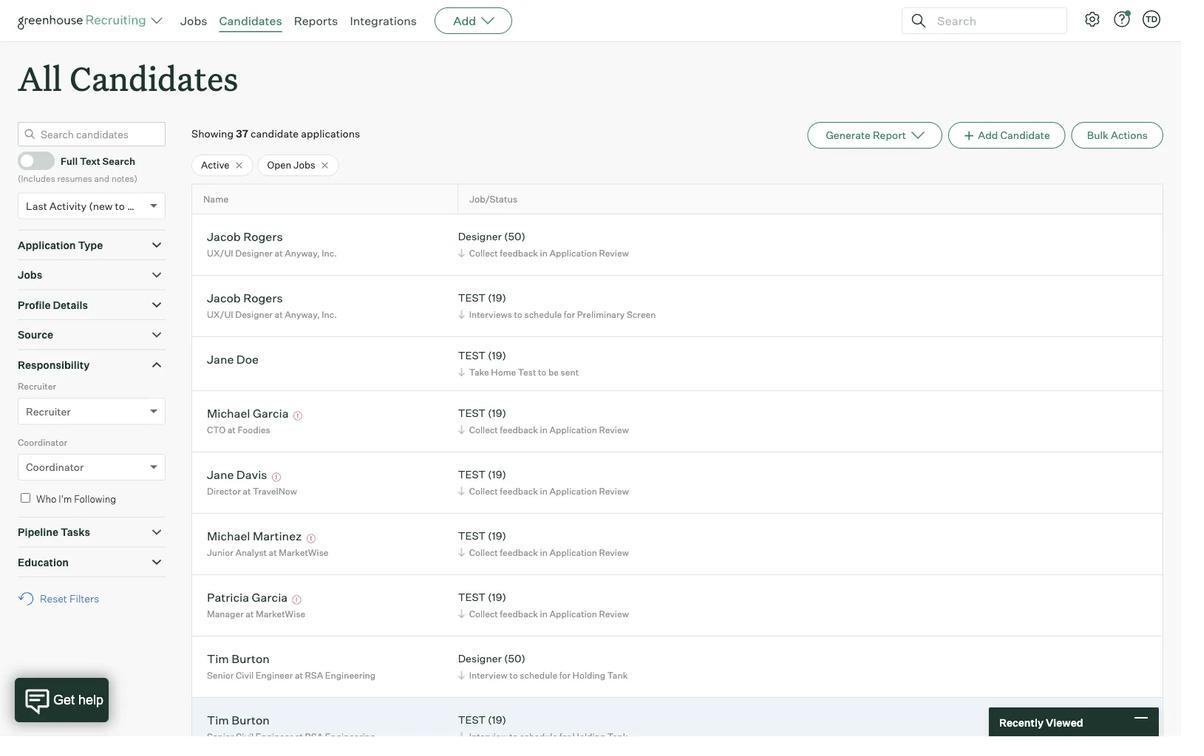 Task type: describe. For each thing, give the bounding box(es) containing it.
tank
[[608, 670, 628, 681]]

search
[[102, 155, 135, 167]]

senior
[[207, 670, 234, 681]]

test for manager at marketwise
[[458, 591, 486, 604]]

0 vertical spatial coordinator
[[18, 437, 67, 448]]

notes)
[[111, 173, 137, 184]]

(50) for tim burton
[[504, 652, 526, 665]]

collect for michael garcia
[[469, 424, 498, 435]]

davis
[[237, 467, 267, 482]]

patricia garcia link
[[207, 590, 288, 607]]

manager at marketwise
[[207, 608, 306, 619]]

test (19) collect feedback in application review for michael garcia
[[458, 407, 629, 435]]

rogers for test
[[243, 290, 283, 305]]

jane doe link
[[207, 352, 259, 369]]

application for michael garcia
[[550, 424, 597, 435]]

activity
[[49, 199, 87, 212]]

garcia for patricia garcia
[[252, 590, 288, 605]]

screen
[[627, 309, 656, 320]]

travelnow
[[253, 486, 297, 497]]

0 vertical spatial candidates
[[219, 13, 282, 28]]

designer (50) interview to schedule for holding tank
[[458, 652, 628, 681]]

civil
[[236, 670, 254, 681]]

old)
[[127, 199, 146, 212]]

(19) for cto at foodies
[[488, 407, 506, 420]]

cto at foodies
[[207, 424, 270, 435]]

collect feedback in application review link for patricia garcia
[[456, 607, 633, 621]]

cto
[[207, 424, 226, 435]]

select interview kit
[[1040, 713, 1134, 726]]

generate
[[826, 129, 871, 142]]

interview inside the designer (50) interview to schedule for holding tank
[[469, 670, 508, 681]]

0 horizontal spatial jobs
[[18, 269, 42, 282]]

jacob rogers ux/ui designer at anyway, inc. for test
[[207, 290, 337, 320]]

review for michael martinez
[[599, 547, 629, 558]]

(50) for jacob rogers
[[504, 230, 526, 243]]

feedback for michael garcia
[[500, 424, 538, 435]]

Who I'm Following checkbox
[[21, 493, 30, 503]]

(19) for manager at marketwise
[[488, 591, 506, 604]]

michael martinez
[[207, 528, 302, 543]]

review for jane davis
[[599, 486, 629, 497]]

sent
[[561, 367, 579, 378]]

application for michael martinez
[[550, 547, 597, 558]]

(includes
[[18, 173, 55, 184]]

ux/ui for test (19)
[[207, 309, 233, 320]]

jacob for test
[[207, 290, 241, 305]]

bulk actions link
[[1072, 122, 1164, 149]]

tim burton link for designer (50)
[[207, 651, 270, 668]]

test (19) take home test to be sent
[[458, 349, 579, 378]]

test (19) collect feedback in application review for jane davis
[[458, 468, 629, 497]]

michael garcia
[[207, 406, 289, 421]]

collect for jane davis
[[469, 486, 498, 497]]

integrations
[[350, 13, 417, 28]]

full
[[61, 155, 78, 167]]

test for director at travelnow
[[458, 468, 486, 481]]

application for patricia garcia
[[550, 608, 597, 619]]

37
[[236, 127, 248, 140]]

1 collect feedback in application review link from the top
[[456, 246, 633, 260]]

profile details
[[18, 299, 88, 311]]

be
[[549, 367, 559, 378]]

Search candidates field
[[18, 122, 166, 147]]

michael for michael martinez
[[207, 528, 250, 543]]

candidates link
[[219, 13, 282, 28]]

director at travelnow
[[207, 486, 297, 497]]

jane davis has been in application review for more than 5 days image
[[270, 473, 283, 482]]

anyway, for designer
[[285, 247, 320, 259]]

reset filters button
[[18, 585, 107, 613]]

reset filters
[[40, 592, 99, 605]]

to inside test (19) take home test to be sent
[[538, 367, 547, 378]]

designer (50) collect feedback in application review
[[458, 230, 629, 259]]

generate report button
[[808, 122, 943, 149]]

test (19) interviews to schedule for preliminary screen
[[458, 291, 656, 320]]

select interview kit link
[[1040, 713, 1134, 727]]

1 vertical spatial marketwise
[[256, 608, 306, 619]]

full text search (includes resumes and notes)
[[18, 155, 137, 184]]

manager
[[207, 608, 244, 619]]

michael garcia link
[[207, 406, 289, 423]]

details
[[53, 299, 88, 311]]

pipeline tasks
[[18, 526, 90, 539]]

application type
[[18, 239, 103, 252]]

feedback for jane davis
[[500, 486, 538, 497]]

bulk actions
[[1088, 129, 1148, 142]]

director
[[207, 486, 241, 497]]

kit
[[1120, 713, 1134, 726]]

patricia garcia
[[207, 590, 288, 605]]

feedback for michael martinez
[[500, 547, 538, 558]]

inc. for test (19)
[[322, 309, 337, 320]]

report
[[873, 129, 907, 142]]

filters
[[69, 592, 99, 605]]

michael martinez has been in application review for more than 5 days image
[[305, 534, 318, 543]]

add candidate link
[[949, 122, 1066, 149]]

collect feedback in application review link for michael garcia
[[456, 423, 633, 437]]

analyst
[[235, 547, 267, 558]]

burton for tim burton
[[232, 713, 270, 727]]

test for junior analyst at marketwise
[[458, 530, 486, 543]]

(19) for ux/ui designer at anyway, inc.
[[488, 291, 506, 304]]

designer inside designer (50) collect feedback in application review
[[458, 230, 502, 243]]

ux/ui for designer (50)
[[207, 247, 233, 259]]

recruiter element
[[18, 379, 166, 435]]

select
[[1040, 713, 1070, 726]]

last activity (new to old)
[[26, 199, 146, 212]]

profile
[[18, 299, 51, 311]]

2 horizontal spatial jobs
[[294, 159, 316, 171]]

education
[[18, 556, 69, 569]]

name
[[203, 193, 229, 205]]

preliminary
[[577, 309, 625, 320]]

coordinator element
[[18, 435, 166, 491]]

pipeline
[[18, 526, 58, 539]]

1 vertical spatial recruiter
[[26, 405, 71, 418]]

candidate
[[251, 127, 299, 140]]

add for add candidate
[[978, 129, 999, 142]]

test (19)
[[458, 714, 506, 727]]

Search text field
[[934, 10, 1054, 31]]

jacob for designer
[[207, 229, 241, 244]]

(19) for director at travelnow
[[488, 468, 506, 481]]

actions
[[1111, 129, 1148, 142]]

michael martinez link
[[207, 528, 302, 545]]

to for (50)
[[510, 670, 518, 681]]

test (19) collect feedback in application review for patricia garcia
[[458, 591, 629, 619]]

checkmark image
[[24, 155, 35, 165]]

engineering
[[325, 670, 376, 681]]

jane for jane davis
[[207, 467, 234, 482]]

tasks
[[61, 526, 90, 539]]

for for rogers
[[564, 309, 575, 320]]

all
[[18, 56, 62, 100]]

inc. for designer (50)
[[322, 247, 337, 259]]

to for (19)
[[514, 309, 523, 320]]



Task type: vqa. For each thing, say whether or not it's contained in the screenshot.
jane doe link
yes



Task type: locate. For each thing, give the bounding box(es) containing it.
1 jacob rogers ux/ui designer at anyway, inc. from the top
[[207, 229, 337, 259]]

2 in from the top
[[540, 424, 548, 435]]

1 in from the top
[[540, 247, 548, 259]]

td
[[1146, 14, 1158, 24]]

tim burton link for test (19)
[[207, 713, 270, 730]]

in for michael martinez
[[540, 547, 548, 558]]

jane for jane doe
[[207, 352, 234, 367]]

jobs right 'open'
[[294, 159, 316, 171]]

in for patricia garcia
[[540, 608, 548, 619]]

1 vertical spatial tim
[[207, 713, 229, 727]]

test for ux/ui designer at anyway, inc.
[[458, 291, 486, 304]]

collect for michael martinez
[[469, 547, 498, 558]]

1 review from the top
[[599, 247, 629, 259]]

(19) inside test (19) interviews to schedule for preliminary screen
[[488, 291, 506, 304]]

for inside the designer (50) interview to schedule for holding tank
[[560, 670, 571, 681]]

3 collect feedback in application review link from the top
[[456, 484, 633, 498]]

0 vertical spatial ux/ui
[[207, 247, 233, 259]]

0 vertical spatial for
[[564, 309, 575, 320]]

schedule for jacob rogers
[[525, 309, 562, 320]]

2 collect from the top
[[469, 424, 498, 435]]

1 rogers from the top
[[243, 229, 283, 244]]

following
[[74, 493, 116, 505]]

tim for tim burton senior civil engineer at rsa engineering
[[207, 651, 229, 666]]

test
[[518, 367, 536, 378]]

candidates right jobs link
[[219, 13, 282, 28]]

collect feedback in application review link
[[456, 246, 633, 260], [456, 423, 633, 437], [456, 484, 633, 498], [456, 545, 633, 560], [456, 607, 633, 621]]

for left the holding
[[560, 670, 571, 681]]

recruiter
[[18, 381, 56, 392], [26, 405, 71, 418]]

to inside test (19) interviews to schedule for preliminary screen
[[514, 309, 523, 320]]

jane up director
[[207, 467, 234, 482]]

4 feedback from the top
[[500, 547, 538, 558]]

schedule left the holding
[[520, 670, 558, 681]]

1 vertical spatial michael
[[207, 528, 250, 543]]

2 inc. from the top
[[322, 309, 337, 320]]

1 (50) from the top
[[504, 230, 526, 243]]

take
[[469, 367, 489, 378]]

and
[[94, 173, 109, 184]]

1 vertical spatial jobs
[[294, 159, 316, 171]]

feedback for patricia garcia
[[500, 608, 538, 619]]

4 collect from the top
[[469, 547, 498, 558]]

active
[[201, 159, 230, 171]]

7 test from the top
[[458, 714, 486, 727]]

add inside popup button
[[453, 13, 476, 28]]

ux/ui down "name"
[[207, 247, 233, 259]]

1 inc. from the top
[[322, 247, 337, 259]]

to inside the designer (50) interview to schedule for holding tank
[[510, 670, 518, 681]]

add
[[453, 13, 476, 28], [978, 129, 999, 142]]

tim for tim burton
[[207, 713, 229, 727]]

5 feedback from the top
[[500, 608, 538, 619]]

1 vertical spatial add
[[978, 129, 999, 142]]

0 vertical spatial tim
[[207, 651, 229, 666]]

3 collect from the top
[[469, 486, 498, 497]]

collect feedback in application review link for jane davis
[[456, 484, 633, 498]]

burton up civil at the bottom left of the page
[[232, 651, 270, 666]]

2 jane from the top
[[207, 467, 234, 482]]

0 vertical spatial jane
[[207, 352, 234, 367]]

designer inside the designer (50) interview to schedule for holding tank
[[458, 652, 502, 665]]

4 (19) from the top
[[488, 468, 506, 481]]

for inside test (19) interviews to schedule for preliminary screen
[[564, 309, 575, 320]]

1 ux/ui from the top
[[207, 247, 233, 259]]

4 in from the top
[[540, 547, 548, 558]]

responsibility
[[18, 358, 90, 371]]

open jobs
[[267, 159, 316, 171]]

0 vertical spatial (50)
[[504, 230, 526, 243]]

1 anyway, from the top
[[285, 247, 320, 259]]

jobs left candidates link
[[180, 13, 207, 28]]

in
[[540, 247, 548, 259], [540, 424, 548, 435], [540, 486, 548, 497], [540, 547, 548, 558], [540, 608, 548, 619]]

for
[[564, 309, 575, 320], [560, 670, 571, 681]]

application inside designer (50) collect feedback in application review
[[550, 247, 597, 259]]

5 collect from the top
[[469, 608, 498, 619]]

0 horizontal spatial add
[[453, 13, 476, 28]]

6 (19) from the top
[[488, 591, 506, 604]]

all candidates
[[18, 56, 238, 100]]

tim burton link up civil at the bottom left of the page
[[207, 651, 270, 668]]

(50) up interview to schedule for holding tank link
[[504, 652, 526, 665]]

1 vertical spatial jacob
[[207, 290, 241, 305]]

rogers for designer
[[243, 229, 283, 244]]

martinez
[[253, 528, 302, 543]]

collect
[[469, 247, 498, 259], [469, 424, 498, 435], [469, 486, 498, 497], [469, 547, 498, 558], [469, 608, 498, 619]]

review inside designer (50) collect feedback in application review
[[599, 247, 629, 259]]

1 vertical spatial tim burton link
[[207, 713, 270, 730]]

schedule for tim burton
[[520, 670, 558, 681]]

4 review from the top
[[599, 547, 629, 558]]

in for michael garcia
[[540, 424, 548, 435]]

0 vertical spatial jacob rogers link
[[207, 229, 283, 246]]

7 (19) from the top
[[488, 714, 506, 727]]

1 vertical spatial garcia
[[252, 590, 288, 605]]

add candidate
[[978, 129, 1051, 142]]

for for burton
[[560, 670, 571, 681]]

jane inside jane davis link
[[207, 467, 234, 482]]

2 jacob from the top
[[207, 290, 241, 305]]

who i'm following
[[36, 493, 116, 505]]

anyway, for test
[[285, 309, 320, 320]]

for left preliminary
[[564, 309, 575, 320]]

2 (50) from the top
[[504, 652, 526, 665]]

last activity (new to old) option
[[26, 199, 146, 212]]

michael for michael garcia
[[207, 406, 250, 421]]

1 vertical spatial coordinator
[[26, 461, 84, 474]]

5 review from the top
[[599, 608, 629, 619]]

interview left kit on the bottom right of page
[[1073, 713, 1117, 726]]

patricia garcia has been in application review for more than 5 days image
[[290, 596, 304, 605]]

marketwise down patricia garcia has been in application review for more than 5 days image
[[256, 608, 306, 619]]

burton
[[232, 651, 270, 666], [232, 713, 270, 727]]

6 test from the top
[[458, 591, 486, 604]]

2 tim burton link from the top
[[207, 713, 270, 730]]

tim burton
[[207, 713, 270, 727]]

1 vertical spatial rogers
[[243, 290, 283, 305]]

0 vertical spatial michael
[[207, 406, 250, 421]]

tim burton link down civil at the bottom left of the page
[[207, 713, 270, 730]]

coordinator
[[18, 437, 67, 448], [26, 461, 84, 474]]

0 vertical spatial marketwise
[[279, 547, 329, 558]]

schedule inside test (19) interviews to schedule for preliminary screen
[[525, 309, 562, 320]]

bulk
[[1088, 129, 1109, 142]]

michael garcia has been in application review for more than 5 days image
[[291, 412, 305, 421]]

4 test from the top
[[458, 468, 486, 481]]

jane doe
[[207, 352, 259, 367]]

2 test (19) collect feedback in application review from the top
[[458, 468, 629, 497]]

5 in from the top
[[540, 608, 548, 619]]

jacob rogers ux/ui designer at anyway, inc. down "name"
[[207, 229, 337, 259]]

3 test (19) collect feedback in application review from the top
[[458, 530, 629, 558]]

jacob rogers link for designer
[[207, 229, 283, 246]]

interview
[[469, 670, 508, 681], [1073, 713, 1117, 726]]

burton down civil at the bottom left of the page
[[232, 713, 270, 727]]

jacob down "name"
[[207, 229, 241, 244]]

test inside test (19) take home test to be sent
[[458, 349, 486, 362]]

collect inside designer (50) collect feedback in application review
[[469, 247, 498, 259]]

review for patricia garcia
[[599, 608, 629, 619]]

0 vertical spatial inc.
[[322, 247, 337, 259]]

5 test from the top
[[458, 530, 486, 543]]

michael
[[207, 406, 250, 421], [207, 528, 250, 543]]

schedule right interviews
[[525, 309, 562, 320]]

2 collect feedback in application review link from the top
[[456, 423, 633, 437]]

(19) for junior analyst at marketwise
[[488, 530, 506, 543]]

1 vertical spatial schedule
[[520, 670, 558, 681]]

interview to schedule for holding tank link
[[456, 668, 632, 682]]

junior analyst at marketwise
[[207, 547, 329, 558]]

application for jane davis
[[550, 486, 597, 497]]

2 anyway, from the top
[[285, 309, 320, 320]]

0 vertical spatial burton
[[232, 651, 270, 666]]

garcia up manager at marketwise
[[252, 590, 288, 605]]

1 burton from the top
[[232, 651, 270, 666]]

home
[[491, 367, 516, 378]]

(19) inside test (19) take home test to be sent
[[488, 349, 506, 362]]

1 vertical spatial anyway,
[[285, 309, 320, 320]]

application
[[18, 239, 76, 252], [550, 247, 597, 259], [550, 424, 597, 435], [550, 486, 597, 497], [550, 547, 597, 558], [550, 608, 597, 619]]

1 (19) from the top
[[488, 291, 506, 304]]

applications
[[301, 127, 360, 140]]

open
[[267, 159, 292, 171]]

5 (19) from the top
[[488, 530, 506, 543]]

interview up test (19)
[[469, 670, 508, 681]]

0 vertical spatial garcia
[[253, 406, 289, 421]]

test inside test (19) interviews to schedule for preliminary screen
[[458, 291, 486, 304]]

(50) inside the designer (50) interview to schedule for holding tank
[[504, 652, 526, 665]]

greenhouse recruiting image
[[18, 12, 151, 30]]

michael inside "link"
[[207, 528, 250, 543]]

candidate reports are now available! apply filters and select "view in app" element
[[808, 122, 943, 149]]

jacob rogers link
[[207, 229, 283, 246], [207, 290, 283, 307]]

1 vertical spatial jacob rogers link
[[207, 290, 283, 307]]

5 collect feedback in application review link from the top
[[456, 607, 633, 621]]

engineer
[[256, 670, 293, 681]]

tim burton senior civil engineer at rsa engineering
[[207, 651, 376, 681]]

0 vertical spatial jacob rogers ux/ui designer at anyway, inc.
[[207, 229, 337, 259]]

2 jacob rogers ux/ui designer at anyway, inc. from the top
[[207, 290, 337, 320]]

2 feedback from the top
[[500, 424, 538, 435]]

in inside designer (50) collect feedback in application review
[[540, 247, 548, 259]]

1 vertical spatial for
[[560, 670, 571, 681]]

1 horizontal spatial add
[[978, 129, 999, 142]]

viewed
[[1046, 716, 1084, 729]]

0 vertical spatial anyway,
[[285, 247, 320, 259]]

reset
[[40, 592, 67, 605]]

showing 37 candidate applications
[[192, 127, 360, 140]]

jobs
[[180, 13, 207, 28], [294, 159, 316, 171], [18, 269, 42, 282]]

garcia up foodies at the bottom
[[253, 406, 289, 421]]

jacob rogers ux/ui designer at anyway, inc. for designer
[[207, 229, 337, 259]]

0 vertical spatial recruiter
[[18, 381, 56, 392]]

0 vertical spatial interview
[[469, 670, 508, 681]]

td button
[[1143, 10, 1161, 28]]

2 rogers from the top
[[243, 290, 283, 305]]

garcia
[[253, 406, 289, 421], [252, 590, 288, 605]]

showing
[[192, 127, 234, 140]]

3 (19) from the top
[[488, 407, 506, 420]]

foodies
[[238, 424, 270, 435]]

recently viewed
[[1000, 716, 1084, 729]]

take home test to be sent link
[[456, 365, 583, 379]]

jobs up profile
[[18, 269, 42, 282]]

1 vertical spatial burton
[[232, 713, 270, 727]]

inc.
[[322, 247, 337, 259], [322, 309, 337, 320]]

tim burton link
[[207, 651, 270, 668], [207, 713, 270, 730]]

burton for tim burton senior civil engineer at rsa engineering
[[232, 651, 270, 666]]

at inside tim burton senior civil engineer at rsa engineering
[[295, 670, 303, 681]]

review
[[599, 247, 629, 259], [599, 424, 629, 435], [599, 486, 629, 497], [599, 547, 629, 558], [599, 608, 629, 619]]

tim up senior
[[207, 651, 229, 666]]

2 (19) from the top
[[488, 349, 506, 362]]

garcia for michael garcia
[[253, 406, 289, 421]]

tim inside tim burton senior civil engineer at rsa engineering
[[207, 651, 229, 666]]

2 michael from the top
[[207, 528, 250, 543]]

patricia
[[207, 590, 249, 605]]

candidates down jobs link
[[70, 56, 238, 100]]

3 in from the top
[[540, 486, 548, 497]]

jacob rogers link for test
[[207, 290, 283, 307]]

2 ux/ui from the top
[[207, 309, 233, 320]]

2 review from the top
[[599, 424, 629, 435]]

1 vertical spatial candidates
[[70, 56, 238, 100]]

(new
[[89, 199, 113, 212]]

in for jane davis
[[540, 486, 548, 497]]

3 test from the top
[[458, 407, 486, 420]]

last
[[26, 199, 47, 212]]

(19)
[[488, 291, 506, 304], [488, 349, 506, 362], [488, 407, 506, 420], [488, 468, 506, 481], [488, 530, 506, 543], [488, 591, 506, 604], [488, 714, 506, 727]]

collect for patricia garcia
[[469, 608, 498, 619]]

jane left doe
[[207, 352, 234, 367]]

1 vertical spatial (50)
[[504, 652, 526, 665]]

test (19) collect feedback in application review for michael martinez
[[458, 530, 629, 558]]

marketwise
[[279, 547, 329, 558], [256, 608, 306, 619]]

candidates
[[219, 13, 282, 28], [70, 56, 238, 100]]

0 vertical spatial jobs
[[180, 13, 207, 28]]

0 vertical spatial tim burton link
[[207, 651, 270, 668]]

ux/ui up jane doe
[[207, 309, 233, 320]]

integrations link
[[350, 13, 417, 28]]

rogers
[[243, 229, 283, 244], [243, 290, 283, 305]]

1 collect from the top
[[469, 247, 498, 259]]

1 vertical spatial interview
[[1073, 713, 1117, 726]]

rogers down 'open'
[[243, 229, 283, 244]]

1 vertical spatial jacob rogers ux/ui designer at anyway, inc.
[[207, 290, 337, 320]]

1 horizontal spatial interview
[[1073, 713, 1117, 726]]

0 vertical spatial jacob
[[207, 229, 241, 244]]

jane davis link
[[207, 467, 267, 484]]

add button
[[435, 7, 513, 34]]

michael inside "link"
[[207, 406, 250, 421]]

garcia inside "link"
[[253, 406, 289, 421]]

anyway,
[[285, 247, 320, 259], [285, 309, 320, 320]]

1 jane from the top
[[207, 352, 234, 367]]

jacob rogers ux/ui designer at anyway, inc.
[[207, 229, 337, 259], [207, 290, 337, 320]]

1 michael from the top
[[207, 406, 250, 421]]

3 feedback from the top
[[500, 486, 538, 497]]

jacob up jane doe
[[207, 290, 241, 305]]

2 vertical spatial jobs
[[18, 269, 42, 282]]

recently
[[1000, 716, 1044, 729]]

jobs link
[[180, 13, 207, 28]]

rsa
[[305, 670, 323, 681]]

job/status
[[470, 193, 518, 205]]

schedule inside the designer (50) interview to schedule for holding tank
[[520, 670, 558, 681]]

interviews
[[469, 309, 512, 320]]

test for cto at foodies
[[458, 407, 486, 420]]

1 tim burton link from the top
[[207, 651, 270, 668]]

2 test from the top
[[458, 349, 486, 362]]

0 vertical spatial add
[[453, 13, 476, 28]]

1 vertical spatial ux/ui
[[207, 309, 233, 320]]

collect feedback in application review link for michael martinez
[[456, 545, 633, 560]]

4 test (19) collect feedback in application review from the top
[[458, 591, 629, 619]]

tim down senior
[[207, 713, 229, 727]]

reports link
[[294, 13, 338, 28]]

feedback inside designer (50) collect feedback in application review
[[500, 247, 538, 259]]

0 vertical spatial schedule
[[525, 309, 562, 320]]

ux/ui
[[207, 247, 233, 259], [207, 309, 233, 320]]

3 review from the top
[[599, 486, 629, 497]]

source
[[18, 328, 53, 341]]

2 burton from the top
[[232, 713, 270, 727]]

2 jacob rogers link from the top
[[207, 290, 283, 307]]

0 horizontal spatial interview
[[469, 670, 508, 681]]

jacob rogers link down "name"
[[207, 229, 283, 246]]

(50) down job/status on the top left of page
[[504, 230, 526, 243]]

1 test (19) collect feedback in application review from the top
[[458, 407, 629, 435]]

add for add
[[453, 13, 476, 28]]

1 feedback from the top
[[500, 247, 538, 259]]

marketwise down michael martinez has been in application review for more than 5 days icon
[[279, 547, 329, 558]]

michael up the 'junior'
[[207, 528, 250, 543]]

junior
[[207, 547, 234, 558]]

candidate
[[1001, 129, 1051, 142]]

td button
[[1140, 7, 1164, 31]]

1 test from the top
[[458, 291, 486, 304]]

test
[[458, 291, 486, 304], [458, 349, 486, 362], [458, 407, 486, 420], [458, 468, 486, 481], [458, 530, 486, 543], [458, 591, 486, 604], [458, 714, 486, 727]]

(50) inside designer (50) collect feedback in application review
[[504, 230, 526, 243]]

1 jacob from the top
[[207, 229, 241, 244]]

resumes
[[57, 173, 92, 184]]

2 tim from the top
[[207, 713, 229, 727]]

to for activity
[[115, 199, 125, 212]]

burton inside tim burton senior civil engineer at rsa engineering
[[232, 651, 270, 666]]

review for michael garcia
[[599, 424, 629, 435]]

rogers up doe
[[243, 290, 283, 305]]

schedule
[[525, 309, 562, 320], [520, 670, 558, 681]]

michael up cto at foodies
[[207, 406, 250, 421]]

jacob rogers ux/ui designer at anyway, inc. up doe
[[207, 290, 337, 320]]

i'm
[[59, 493, 72, 505]]

1 horizontal spatial jobs
[[180, 13, 207, 28]]

jacob rogers link up doe
[[207, 290, 283, 307]]

1 vertical spatial inc.
[[322, 309, 337, 320]]

configure image
[[1084, 10, 1102, 28]]

1 jacob rogers link from the top
[[207, 229, 283, 246]]

1 vertical spatial jane
[[207, 467, 234, 482]]

1 tim from the top
[[207, 651, 229, 666]]

holding
[[573, 670, 606, 681]]

jane inside jane doe 'link'
[[207, 352, 234, 367]]

text
[[80, 155, 100, 167]]

4 collect feedback in application review link from the top
[[456, 545, 633, 560]]

0 vertical spatial rogers
[[243, 229, 283, 244]]



